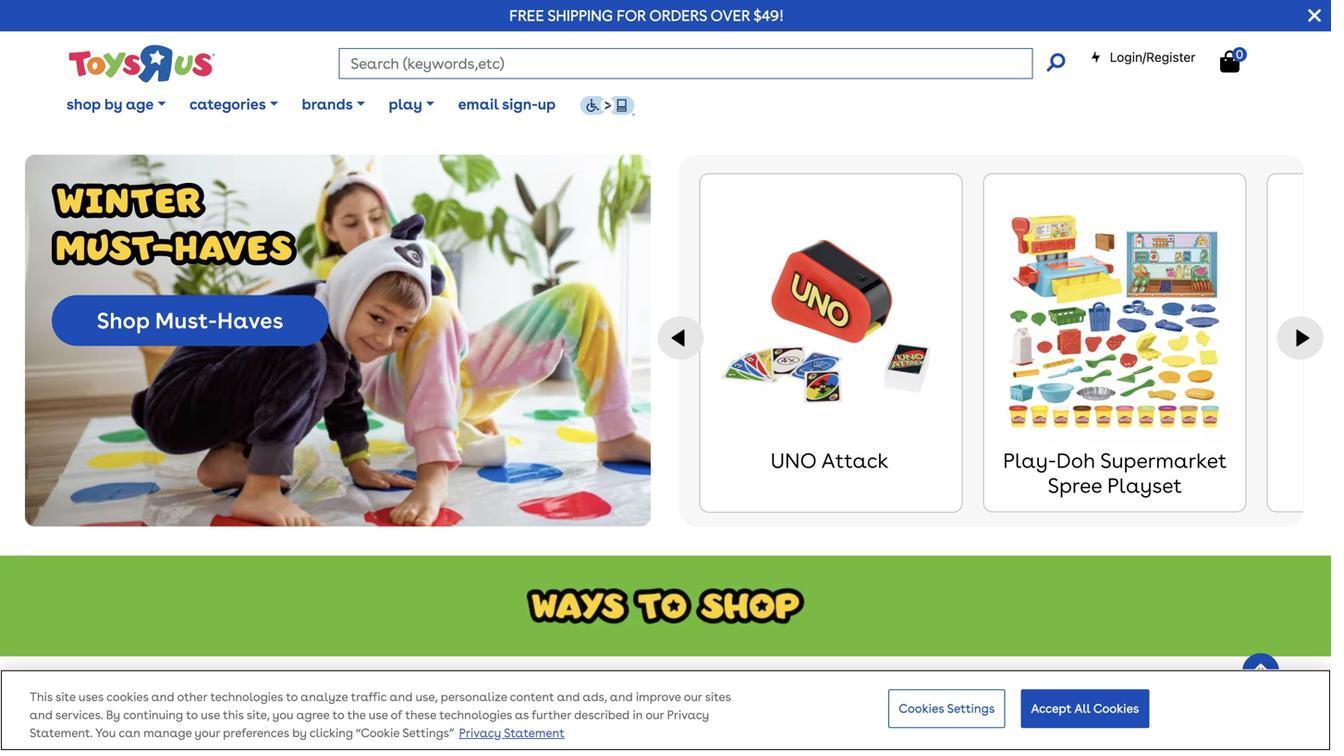 Task type: locate. For each thing, give the bounding box(es) containing it.
and up in
[[610, 690, 633, 705]]

0 horizontal spatial cookies
[[899, 702, 944, 717]]

menu bar
[[55, 72, 1331, 137]]

winter must haves image
[[52, 183, 297, 266]]

1 use from the left
[[201, 708, 220, 723]]

analyze
[[301, 690, 348, 705]]

use
[[201, 708, 220, 723], [369, 708, 388, 723]]

cookies left settings
[[899, 702, 944, 717]]

must-
[[155, 308, 217, 334]]

0 horizontal spatial use
[[201, 708, 220, 723]]

free shipping for orders over $49!
[[510, 6, 784, 25]]

shop
[[97, 308, 150, 334]]

cookies settings button
[[889, 690, 1005, 729]]

privacy down personalize
[[459, 726, 501, 741]]

and up further
[[557, 690, 580, 705]]

clicking
[[310, 726, 353, 741]]

shipping
[[548, 6, 613, 25]]

this site uses cookies and other technologies to analyze traffic and use, personalize content and ads, and improve our sites and services. by continuing to use this site, you agree to the use of these technologies as further described in our privacy statement. you can manage your preferences by clicking "cookie settings"
[[30, 690, 731, 741]]

by down the agree
[[292, 726, 307, 741]]

further
[[532, 708, 571, 723]]

technologies down personalize
[[439, 708, 512, 723]]

Enter Keyword or Item No. search field
[[339, 48, 1033, 79]]

cookies right all
[[1094, 702, 1139, 717]]

cookies inside 'button'
[[899, 702, 944, 717]]

1 horizontal spatial use
[[369, 708, 388, 723]]

0
[[1236, 47, 1244, 61]]

content
[[510, 690, 554, 705]]

"cookie
[[356, 726, 400, 741]]

our left sites
[[684, 690, 702, 705]]

privacy
[[667, 708, 709, 723], [459, 726, 501, 741]]

by left the age
[[104, 95, 123, 113]]

up
[[538, 95, 556, 113]]

brands
[[302, 95, 353, 113]]

cookies
[[106, 690, 149, 705]]

haves
[[217, 308, 284, 334]]

brands button
[[290, 82, 377, 127]]

you
[[273, 708, 294, 723]]

0 horizontal spatial privacy
[[459, 726, 501, 741]]

improve
[[636, 690, 681, 705]]

0 vertical spatial our
[[684, 690, 702, 705]]

$49!
[[754, 6, 784, 25]]

1 horizontal spatial cookies
[[1094, 702, 1139, 717]]

accept all cookies button
[[1021, 690, 1150, 729]]

this
[[223, 708, 244, 723]]

age
[[126, 95, 154, 113]]

free
[[510, 6, 544, 25]]

use up "cookie
[[369, 708, 388, 723]]

0 vertical spatial by
[[104, 95, 123, 113]]

orders
[[650, 6, 707, 25]]

email
[[458, 95, 499, 113]]

by inside dropdown button
[[104, 95, 123, 113]]

site,
[[247, 708, 270, 723]]

play button
[[377, 82, 446, 127]]

to up you
[[286, 690, 298, 705]]

traffic
[[351, 690, 387, 705]]

privacy statement
[[459, 726, 565, 741]]

toys r us image
[[67, 43, 215, 85]]

accept
[[1031, 702, 1072, 717]]

1 vertical spatial by
[[292, 726, 307, 741]]

personalize
[[441, 690, 507, 705]]

0 horizontal spatial our
[[646, 708, 664, 723]]

our right in
[[646, 708, 664, 723]]

use up your
[[201, 708, 220, 723]]

cookies
[[899, 702, 944, 717], [1094, 702, 1139, 717]]

0 horizontal spatial by
[[104, 95, 123, 113]]

0 vertical spatial technologies
[[210, 690, 283, 705]]

1 horizontal spatial by
[[292, 726, 307, 741]]

1 cookies from the left
[[899, 702, 944, 717]]

to left the
[[333, 708, 344, 723]]

1 vertical spatial privacy
[[459, 726, 501, 741]]

privacy down improve
[[667, 708, 709, 723]]

settings"
[[403, 726, 454, 741]]

shopping bag image
[[1221, 50, 1240, 73]]

by
[[104, 95, 123, 113], [292, 726, 307, 741]]

free shipping for orders over $49! link
[[510, 6, 784, 25]]

1 vertical spatial technologies
[[439, 708, 512, 723]]

technologies
[[210, 690, 283, 705], [439, 708, 512, 723]]

technologies up site,
[[210, 690, 283, 705]]

to down other
[[186, 708, 198, 723]]

and
[[151, 690, 174, 705], [390, 690, 413, 705], [557, 690, 580, 705], [610, 690, 633, 705], [30, 708, 53, 723]]

to
[[286, 690, 298, 705], [186, 708, 198, 723], [333, 708, 344, 723]]

and up of
[[390, 690, 413, 705]]

1 horizontal spatial privacy
[[667, 708, 709, 723]]

our
[[684, 690, 702, 705], [646, 708, 664, 723]]

2 cookies from the left
[[1094, 702, 1139, 717]]

for
[[617, 6, 646, 25]]

None search field
[[339, 48, 1066, 79]]

0 vertical spatial privacy
[[667, 708, 709, 723]]

continuing
[[123, 708, 183, 723]]

1 horizontal spatial our
[[684, 690, 702, 705]]

site
[[55, 690, 76, 705]]

use,
[[416, 690, 438, 705]]

0 horizontal spatial technologies
[[210, 690, 283, 705]]



Task type: describe. For each thing, give the bounding box(es) containing it.
ways to shop image
[[0, 556, 1331, 657]]

sign-
[[502, 95, 538, 113]]

by inside this site uses cookies and other technologies to analyze traffic and use, personalize content and ads, and improve our sites and services. by continuing to use this site, you agree to the use of these technologies as further described in our privacy statement. you can manage your preferences by clicking "cookie settings"
[[292, 726, 307, 741]]

2 horizontal spatial to
[[333, 708, 344, 723]]

preferences
[[223, 726, 289, 741]]

menu bar containing shop by age
[[55, 72, 1331, 137]]

and down this
[[30, 708, 53, 723]]

categories
[[190, 95, 266, 113]]

email sign-up
[[458, 95, 556, 113]]

of
[[391, 708, 402, 723]]

manage
[[144, 726, 192, 741]]

1 horizontal spatial to
[[286, 690, 298, 705]]

these
[[405, 708, 436, 723]]

shop must-haves
[[97, 308, 284, 334]]

your
[[195, 726, 220, 741]]

this
[[30, 690, 53, 705]]

services.
[[55, 708, 103, 723]]

all
[[1075, 702, 1091, 717]]

uses
[[79, 690, 104, 705]]

by
[[106, 708, 120, 723]]

0 link
[[1221, 47, 1259, 74]]

can
[[119, 726, 141, 741]]

statement
[[504, 726, 565, 741]]

ads,
[[583, 690, 607, 705]]

twister hero image desktop image
[[25, 155, 651, 527]]

described
[[574, 708, 630, 723]]

go to next image
[[1277, 317, 1324, 360]]

cookies inside button
[[1094, 702, 1139, 717]]

the
[[347, 708, 366, 723]]

shop by age
[[66, 95, 154, 113]]

shop
[[66, 95, 101, 113]]

sites
[[705, 690, 731, 705]]

email sign-up link
[[446, 82, 568, 127]]

other
[[177, 690, 207, 705]]

agree
[[296, 708, 330, 723]]

2 use from the left
[[369, 708, 388, 723]]

as
[[515, 708, 529, 723]]

accept all cookies
[[1031, 702, 1139, 717]]

categories button
[[178, 82, 290, 127]]

1 horizontal spatial technologies
[[439, 708, 512, 723]]

settings
[[947, 702, 995, 717]]

cookies settings
[[899, 702, 995, 717]]

0 horizontal spatial to
[[186, 708, 198, 723]]

close button image
[[1309, 6, 1321, 26]]

and up continuing
[[151, 690, 174, 705]]

in
[[633, 708, 643, 723]]

over
[[711, 6, 750, 25]]

this icon serves as a link to download the essential accessibility assistive technology app for individuals with physical disabilities. it is featured as part of our commitment to diversity and inclusion. image
[[580, 95, 635, 116]]

statement.
[[30, 726, 93, 741]]

login/register button
[[1091, 48, 1196, 67]]

you
[[95, 726, 116, 741]]

shop by age button
[[55, 82, 178, 127]]

privacy statement link
[[459, 726, 565, 741]]

1 vertical spatial our
[[646, 708, 664, 723]]

login/register
[[1110, 49, 1196, 65]]

go to previous image
[[658, 317, 704, 360]]

privacy inside this site uses cookies and other technologies to analyze traffic and use, personalize content and ads, and improve our sites and services. by continuing to use this site, you agree to the use of these technologies as further described in our privacy statement. you can manage your preferences by clicking "cookie settings"
[[667, 708, 709, 723]]

play
[[389, 95, 422, 113]]



Task type: vqa. For each thing, say whether or not it's contained in the screenshot.
the 'Little Tikes Story Dream Machine' "image"
no



